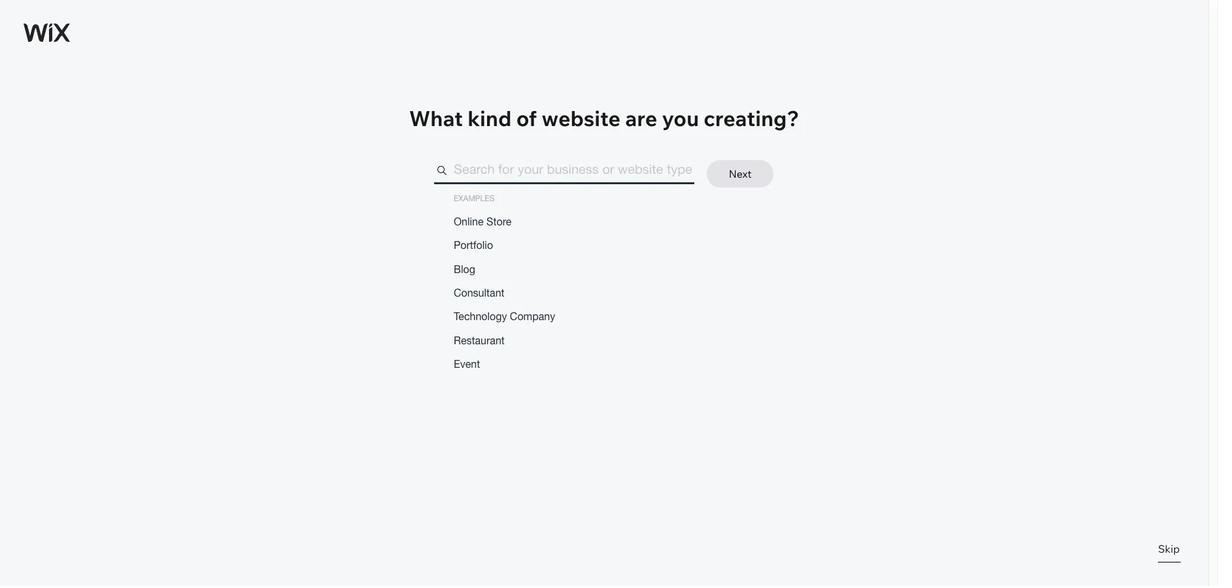 Task type: locate. For each thing, give the bounding box(es) containing it.
technology company
[[454, 311, 555, 323]]

creating?
[[704, 106, 800, 132]]

consultant
[[454, 287, 505, 299]]

wix image
[[24, 24, 70, 42], [24, 24, 70, 42]]

of
[[517, 106, 537, 132]]

store
[[487, 216, 512, 228]]

website
[[542, 106, 621, 132]]

restaurant
[[454, 335, 505, 347]]

are
[[625, 106, 658, 132]]

what
[[409, 106, 463, 132]]

next
[[729, 167, 752, 180]]

Search for your business or website type text field
[[434, 156, 695, 184]]

company
[[510, 311, 555, 323]]

what kind of website are you creating?
[[409, 106, 800, 132]]

online store
[[454, 216, 512, 228]]



Task type: describe. For each thing, give the bounding box(es) containing it.
skip
[[1159, 543, 1180, 556]]

next button
[[707, 160, 774, 188]]

event
[[454, 359, 480, 370]]

skip button
[[1159, 536, 1181, 563]]

technology
[[454, 311, 507, 323]]

examples
[[454, 194, 495, 203]]

you
[[662, 106, 699, 132]]

portfolio
[[454, 240, 493, 251]]

kind
[[468, 106, 512, 132]]

online
[[454, 216, 484, 228]]

blog
[[454, 263, 475, 275]]



Task type: vqa. For each thing, say whether or not it's contained in the screenshot.
BRAND
no



